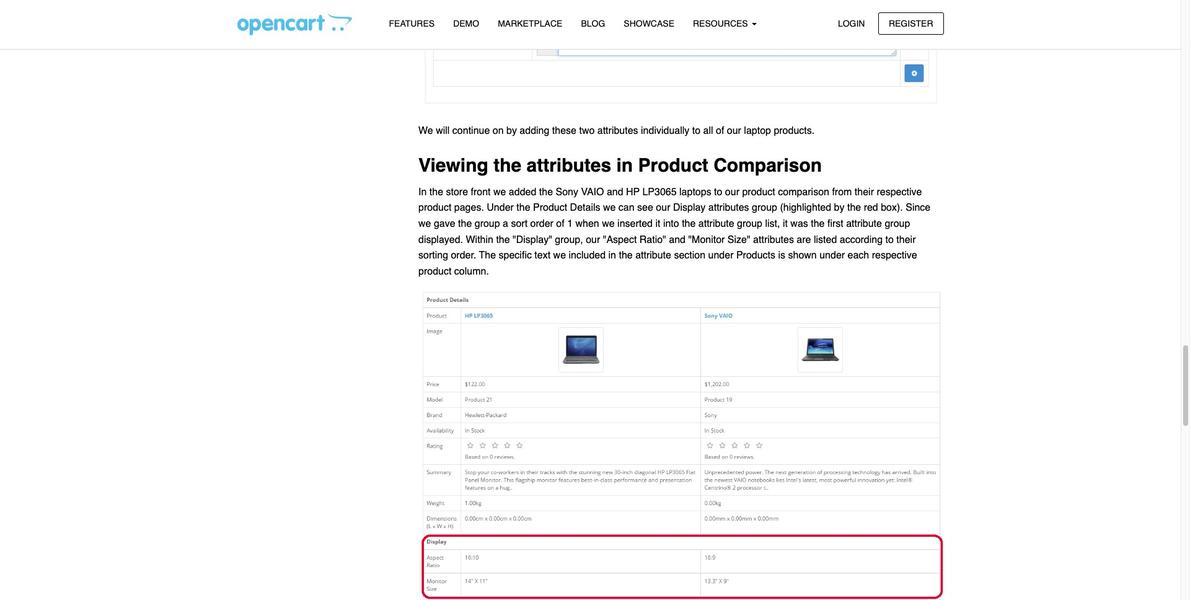Task type: vqa. For each thing, say whether or not it's contained in the screenshot.
theme
no



Task type: describe. For each thing, give the bounding box(es) containing it.
demo link
[[444, 13, 489, 35]]

marketplace
[[498, 19, 563, 29]]

0 vertical spatial of
[[716, 125, 724, 136]]

laptop
[[744, 125, 771, 136]]

specific
[[499, 250, 532, 261]]

2 it from the left
[[783, 218, 788, 229]]

our down lp3065
[[656, 202, 671, 214]]

will
[[436, 125, 450, 136]]

box).
[[881, 202, 903, 214]]

we up "aspect
[[602, 218, 615, 229]]

list,
[[765, 218, 780, 229]]

two
[[579, 125, 595, 136]]

we up under
[[494, 187, 506, 198]]

"monitor
[[688, 234, 725, 245]]

comparison
[[714, 155, 822, 176]]

attributes right two
[[598, 125, 638, 136]]

2 under from the left
[[820, 250, 845, 261]]

login link
[[828, 12, 876, 35]]

resources link
[[684, 13, 766, 35]]

2 vertical spatial to
[[886, 234, 894, 245]]

add attribute image
[[419, 288, 944, 600]]

we right text on the top
[[553, 250, 566, 261]]

group up the within
[[475, 218, 500, 229]]

the down "aspect
[[619, 250, 633, 261]]

0 vertical spatial respective
[[877, 187, 922, 198]]

according
[[840, 234, 883, 245]]

attributes image
[[419, 0, 944, 115]]

in
[[419, 187, 427, 198]]

all
[[703, 125, 713, 136]]

hp
[[626, 187, 640, 198]]

1 horizontal spatial to
[[714, 187, 723, 198]]

the down display
[[682, 218, 696, 229]]

1 horizontal spatial attribute
[[699, 218, 735, 229]]

group up list,
[[752, 202, 778, 214]]

ratio"
[[640, 234, 666, 245]]

the right in
[[430, 187, 443, 198]]

listed
[[814, 234, 837, 245]]

showcase
[[624, 19, 675, 29]]

the down pages.
[[458, 218, 472, 229]]

inserted
[[618, 218, 653, 229]]

size"
[[728, 234, 751, 245]]

register link
[[879, 12, 944, 35]]

in inside in the store front we added the sony vaio and hp lp3065 laptops to our product comparison from their respective product pages. under the product details we can see our display attributes group (highlighted by the red box). since we gave the group a sort order of 1 when we inserted it into the attribute group list, it was the first attribute group displayed. within the "display" group, our "aspect ratio" and "monitor size" attributes are listed according to their sorting order. the specific text we included in the attribute section under products is shown under each respective product column.
[[609, 250, 616, 261]]

can
[[619, 202, 635, 214]]

order
[[530, 218, 554, 229]]

within
[[466, 234, 494, 245]]

0 horizontal spatial by
[[507, 125, 517, 136]]

2 vertical spatial product
[[419, 266, 452, 277]]

our right laptops
[[725, 187, 740, 198]]

shown
[[788, 250, 817, 261]]

these
[[552, 125, 577, 136]]

1
[[567, 218, 573, 229]]

0 vertical spatial product
[[742, 187, 776, 198]]

group up size"
[[737, 218, 763, 229]]

2 horizontal spatial attribute
[[846, 218, 882, 229]]

from
[[832, 187, 852, 198]]

group,
[[555, 234, 583, 245]]

1 vertical spatial and
[[669, 234, 686, 245]]

1 horizontal spatial product
[[638, 155, 709, 176]]

opencart - open source shopping cart solution image
[[237, 13, 352, 35]]

by inside in the store front we added the sony vaio and hp lp3065 laptops to our product comparison from their respective product pages. under the product details we can see our display attributes group (highlighted by the red box). since we gave the group a sort order of 1 when we inserted it into the attribute group list, it was the first attribute group displayed. within the "display" group, our "aspect ratio" and "monitor size" attributes are listed according to their sorting order. the specific text we included in the attribute section under products is shown under each respective product column.
[[834, 202, 845, 214]]

resources
[[693, 19, 751, 29]]



Task type: locate. For each thing, give the bounding box(es) containing it.
the up listed
[[811, 218, 825, 229]]

on
[[493, 125, 504, 136]]

it
[[656, 218, 661, 229], [783, 218, 788, 229]]

attributes
[[598, 125, 638, 136], [527, 155, 611, 176], [709, 202, 749, 214], [753, 234, 794, 245]]

continue
[[453, 125, 490, 136]]

1 vertical spatial in
[[609, 250, 616, 261]]

by
[[507, 125, 517, 136], [834, 202, 845, 214]]

viewing the attributes in product comparison
[[419, 155, 822, 176]]

of inside in the store front we added the sony vaio and hp lp3065 laptops to our product comparison from their respective product pages. under the product details we can see our display attributes group (highlighted by the red box). since we gave the group a sort order of 1 when we inserted it into the attribute group list, it was the first attribute group displayed. within the "display" group, our "aspect ratio" and "monitor size" attributes are listed according to their sorting order. the specific text we included in the attribute section under products is shown under each respective product column.
[[556, 218, 565, 229]]

under down "monitor
[[708, 250, 734, 261]]

1 horizontal spatial of
[[716, 125, 724, 136]]

added
[[509, 187, 537, 198]]

text
[[535, 250, 551, 261]]

register
[[889, 18, 933, 28]]

and left the hp
[[607, 187, 624, 198]]

it right list,
[[783, 218, 788, 229]]

order.
[[451, 250, 476, 261]]

0 horizontal spatial product
[[533, 202, 567, 214]]

is
[[778, 250, 786, 261]]

the up added
[[494, 155, 522, 176]]

product up lp3065
[[638, 155, 709, 176]]

0 horizontal spatial to
[[692, 125, 701, 136]]

column.
[[454, 266, 489, 277]]

attributes up size"
[[709, 202, 749, 214]]

of right all
[[716, 125, 724, 136]]

2 horizontal spatial to
[[886, 234, 894, 245]]

the down added
[[517, 202, 530, 214]]

blog
[[581, 19, 605, 29]]

we left gave
[[419, 218, 431, 229]]

0 vertical spatial product
[[638, 155, 709, 176]]

to right according
[[886, 234, 894, 245]]

1 vertical spatial by
[[834, 202, 845, 214]]

login
[[838, 18, 865, 28]]

0 horizontal spatial attribute
[[636, 250, 671, 261]]

when
[[576, 218, 599, 229]]

displayed.
[[419, 234, 463, 245]]

attributes down list,
[[753, 234, 794, 245]]

the left red
[[848, 202, 861, 214]]

the
[[494, 155, 522, 176], [430, 187, 443, 198], [539, 187, 553, 198], [517, 202, 530, 214], [848, 202, 861, 214], [458, 218, 472, 229], [682, 218, 696, 229], [811, 218, 825, 229], [496, 234, 510, 245], [619, 250, 633, 261]]

display
[[673, 202, 706, 214]]

store
[[446, 187, 468, 198]]

features
[[389, 19, 435, 29]]

1 vertical spatial to
[[714, 187, 723, 198]]

products.
[[774, 125, 815, 136]]

the
[[479, 250, 496, 261]]

sort
[[511, 218, 528, 229]]

product
[[638, 155, 709, 176], [533, 202, 567, 214]]

product up gave
[[419, 202, 452, 214]]

under
[[487, 202, 514, 214]]

1 horizontal spatial by
[[834, 202, 845, 214]]

0 vertical spatial to
[[692, 125, 701, 136]]

attribute up "monitor
[[699, 218, 735, 229]]

0 vertical spatial in
[[617, 155, 633, 176]]

attributes up sony
[[527, 155, 611, 176]]

(highlighted
[[780, 202, 832, 214]]

0 horizontal spatial under
[[708, 250, 734, 261]]

to left all
[[692, 125, 701, 136]]

sony
[[556, 187, 578, 198]]

we
[[494, 187, 506, 198], [603, 202, 616, 214], [419, 218, 431, 229], [602, 218, 615, 229], [553, 250, 566, 261]]

0 horizontal spatial and
[[607, 187, 624, 198]]

gave
[[434, 218, 455, 229]]

into
[[663, 218, 679, 229]]

in
[[617, 155, 633, 176], [609, 250, 616, 261]]

see
[[637, 202, 653, 214]]

product inside in the store front we added the sony vaio and hp lp3065 laptops to our product comparison from their respective product pages. under the product details we can see our display attributes group (highlighted by the red box). since we gave the group a sort order of 1 when we inserted it into the attribute group list, it was the first attribute group displayed. within the "display" group, our "aspect ratio" and "monitor size" attributes are listed according to their sorting order. the specific text we included in the attribute section under products is shown under each respective product column.
[[533, 202, 567, 214]]

blog link
[[572, 13, 615, 35]]

we left can
[[603, 202, 616, 214]]

1 vertical spatial respective
[[872, 250, 917, 261]]

in down "aspect
[[609, 250, 616, 261]]

lp3065
[[643, 187, 677, 198]]

adding
[[520, 125, 550, 136]]

showcase link
[[615, 13, 684, 35]]

0 vertical spatial by
[[507, 125, 517, 136]]

the down a
[[496, 234, 510, 245]]

1 under from the left
[[708, 250, 734, 261]]

1 vertical spatial product
[[419, 202, 452, 214]]

vaio
[[581, 187, 604, 198]]

under
[[708, 250, 734, 261], [820, 250, 845, 261]]

product
[[742, 187, 776, 198], [419, 202, 452, 214], [419, 266, 452, 277]]

was
[[791, 218, 808, 229]]

group down box).
[[885, 218, 910, 229]]

product up "order"
[[533, 202, 567, 214]]

our down when
[[586, 234, 600, 245]]

we
[[419, 125, 433, 136]]

and down into
[[669, 234, 686, 245]]

their down since
[[897, 234, 916, 245]]

in up the hp
[[617, 155, 633, 176]]

our
[[727, 125, 742, 136], [725, 187, 740, 198], [656, 202, 671, 214], [586, 234, 600, 245]]

viewing
[[419, 155, 488, 176]]

by right on at the left
[[507, 125, 517, 136]]

1 vertical spatial of
[[556, 218, 565, 229]]

we will continue on by adding these two attributes individually to all of our laptop products.
[[419, 125, 815, 136]]

1 horizontal spatial it
[[783, 218, 788, 229]]

product down sorting
[[419, 266, 452, 277]]

our left laptop
[[727, 125, 742, 136]]

to right laptops
[[714, 187, 723, 198]]

included
[[569, 250, 606, 261]]

1 vertical spatial their
[[897, 234, 916, 245]]

of
[[716, 125, 724, 136], [556, 218, 565, 229]]

1 horizontal spatial their
[[897, 234, 916, 245]]

section
[[674, 250, 706, 261]]

laptops
[[680, 187, 712, 198]]

the left sony
[[539, 187, 553, 198]]

individually
[[641, 125, 690, 136]]

attribute down ratio"
[[636, 250, 671, 261]]

products
[[737, 250, 776, 261]]

red
[[864, 202, 878, 214]]

respective up box).
[[877, 187, 922, 198]]

each
[[848, 250, 869, 261]]

details
[[570, 202, 601, 214]]

by down the from
[[834, 202, 845, 214]]

0 horizontal spatial of
[[556, 218, 565, 229]]

it left into
[[656, 218, 661, 229]]

demo
[[453, 19, 479, 29]]

since
[[906, 202, 931, 214]]

to
[[692, 125, 701, 136], [714, 187, 723, 198], [886, 234, 894, 245]]

group
[[752, 202, 778, 214], [475, 218, 500, 229], [737, 218, 763, 229], [885, 218, 910, 229]]

0 vertical spatial their
[[855, 187, 874, 198]]

features link
[[380, 13, 444, 35]]

1 horizontal spatial and
[[669, 234, 686, 245]]

1 it from the left
[[656, 218, 661, 229]]

in the store front we added the sony vaio and hp lp3065 laptops to our product comparison from their respective product pages. under the product details we can see our display attributes group (highlighted by the red box). since we gave the group a sort order of 1 when we inserted it into the attribute group list, it was the first attribute group displayed. within the "display" group, our "aspect ratio" and "monitor size" attributes are listed according to their sorting order. the specific text we included in the attribute section under products is shown under each respective product column.
[[419, 187, 931, 277]]

product down comparison
[[742, 187, 776, 198]]

first
[[828, 218, 844, 229]]

respective right 'each'
[[872, 250, 917, 261]]

are
[[797, 234, 811, 245]]

0 horizontal spatial their
[[855, 187, 874, 198]]

under down listed
[[820, 250, 845, 261]]

0 horizontal spatial it
[[656, 218, 661, 229]]

0 vertical spatial and
[[607, 187, 624, 198]]

front
[[471, 187, 491, 198]]

marketplace link
[[489, 13, 572, 35]]

respective
[[877, 187, 922, 198], [872, 250, 917, 261]]

and
[[607, 187, 624, 198], [669, 234, 686, 245]]

1 horizontal spatial under
[[820, 250, 845, 261]]

pages.
[[454, 202, 484, 214]]

a
[[503, 218, 508, 229]]

their up red
[[855, 187, 874, 198]]

1 vertical spatial product
[[533, 202, 567, 214]]

of left 1 on the left of the page
[[556, 218, 565, 229]]

"display"
[[513, 234, 552, 245]]

comparison
[[778, 187, 830, 198]]

sorting
[[419, 250, 448, 261]]

attribute up according
[[846, 218, 882, 229]]

"aspect
[[603, 234, 637, 245]]



